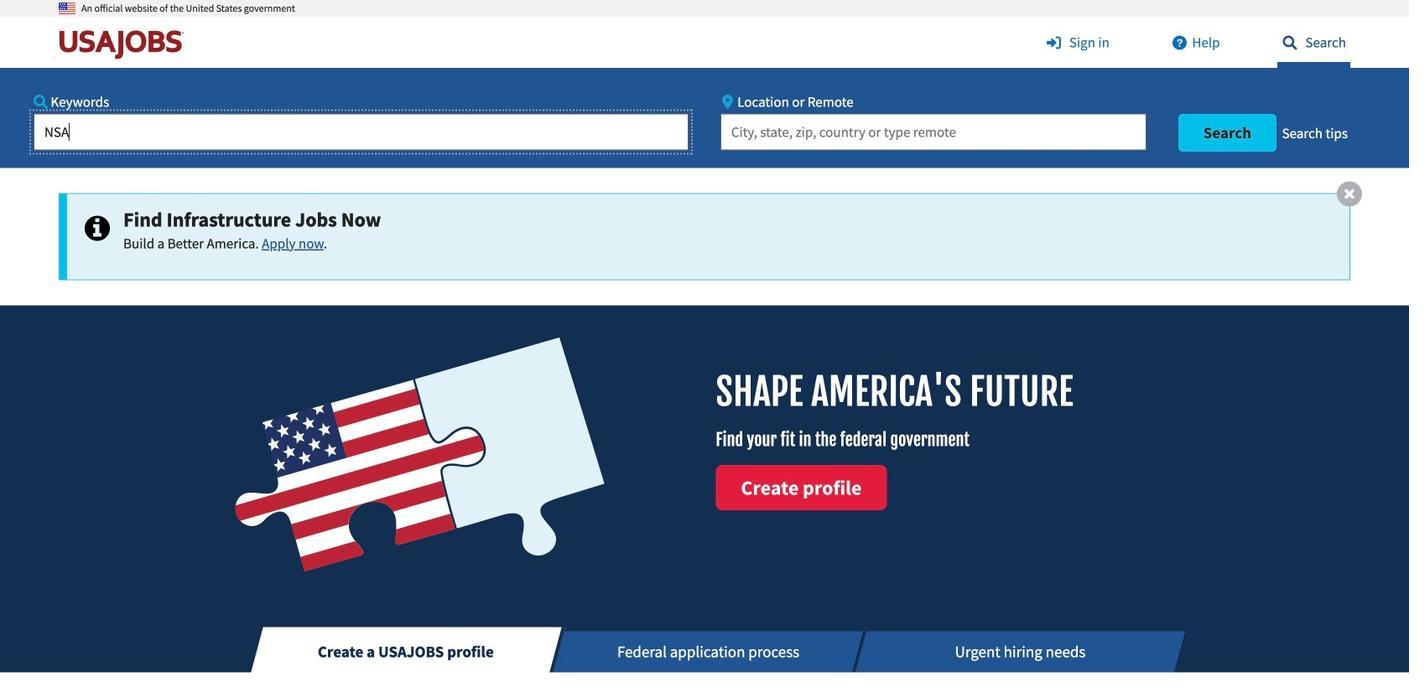 Task type: vqa. For each thing, say whether or not it's contained in the screenshot.
The National Guard & Reserves Icon on the right of the page
no



Task type: locate. For each thing, give the bounding box(es) containing it.
main content
[[0, 306, 1409, 688]]

main navigation element
[[0, 17, 1409, 168]]

header element
[[0, 0, 1409, 168]]

job search image
[[1277, 36, 1303, 50]]

usajobs logo image
[[59, 29, 191, 60]]

help image
[[1167, 36, 1192, 50]]

alert
[[59, 182, 1362, 281]]



Task type: describe. For each thing, give the bounding box(es) containing it.
puzzle pieces image
[[226, 331, 612, 585]]

City, state, zip, country or type remote text field
[[720, 114, 1147, 151]]

u.s. flag image
[[59, 0, 75, 17]]

Job title, dept., agency, series or occupation text field
[[34, 114, 689, 151]]



